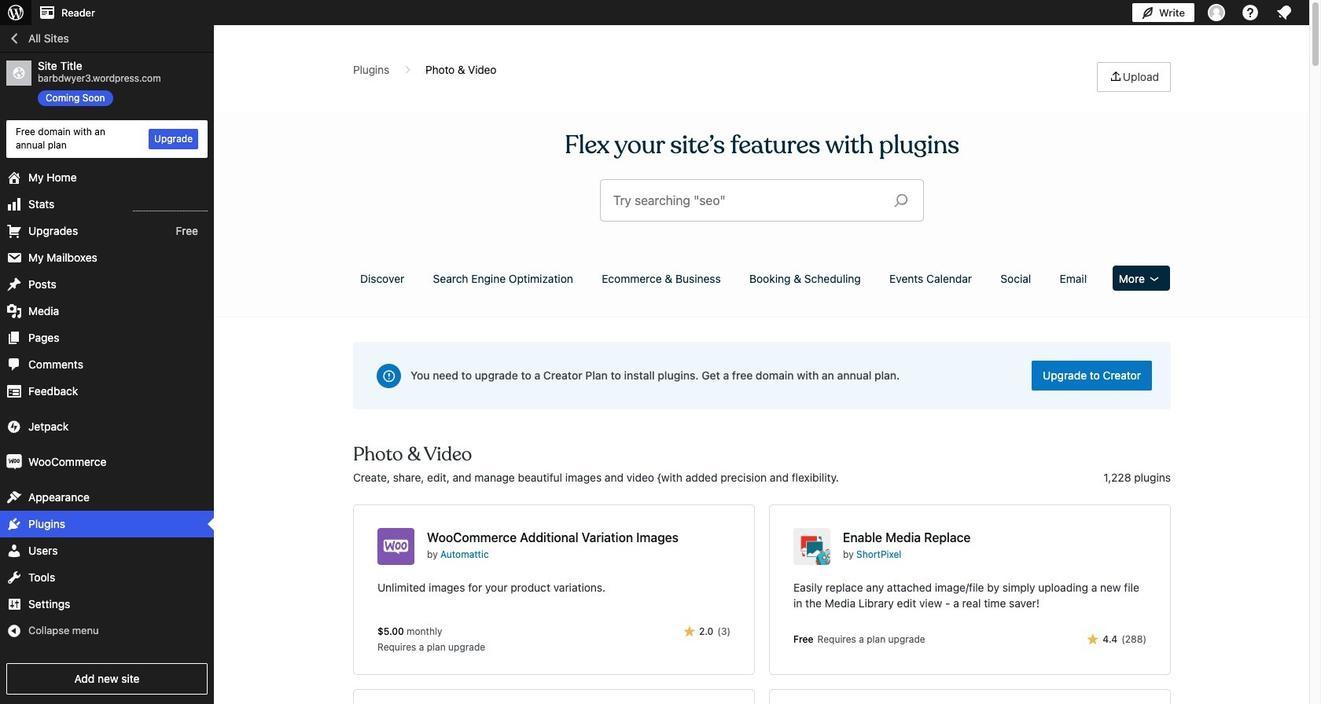 Task type: vqa. For each thing, say whether or not it's contained in the screenshot.
My Profile image on the right top of page
yes



Task type: locate. For each thing, give the bounding box(es) containing it.
highest hourly views 0 image
[[133, 201, 208, 211]]

2 plugin icon image from the left
[[794, 529, 831, 566]]

0 horizontal spatial plugin icon image
[[378, 529, 415, 566]]

Search search field
[[614, 180, 882, 221]]

img image
[[6, 419, 22, 435], [6, 454, 22, 470]]

plugin icon image
[[378, 529, 415, 566], [794, 529, 831, 566]]

main content
[[348, 62, 1177, 705]]

None search field
[[601, 180, 924, 221]]

1 horizontal spatial plugin icon image
[[794, 529, 831, 566]]

1 vertical spatial img image
[[6, 454, 22, 470]]

manage your sites image
[[6, 3, 25, 22]]

0 vertical spatial img image
[[6, 419, 22, 435]]



Task type: describe. For each thing, give the bounding box(es) containing it.
my profile image
[[1208, 4, 1226, 21]]

1 img image from the top
[[6, 419, 22, 435]]

open search image
[[882, 190, 921, 212]]

manage your notifications image
[[1275, 3, 1294, 22]]

1 plugin icon image from the left
[[378, 529, 415, 566]]

2 img image from the top
[[6, 454, 22, 470]]

help image
[[1241, 3, 1260, 22]]



